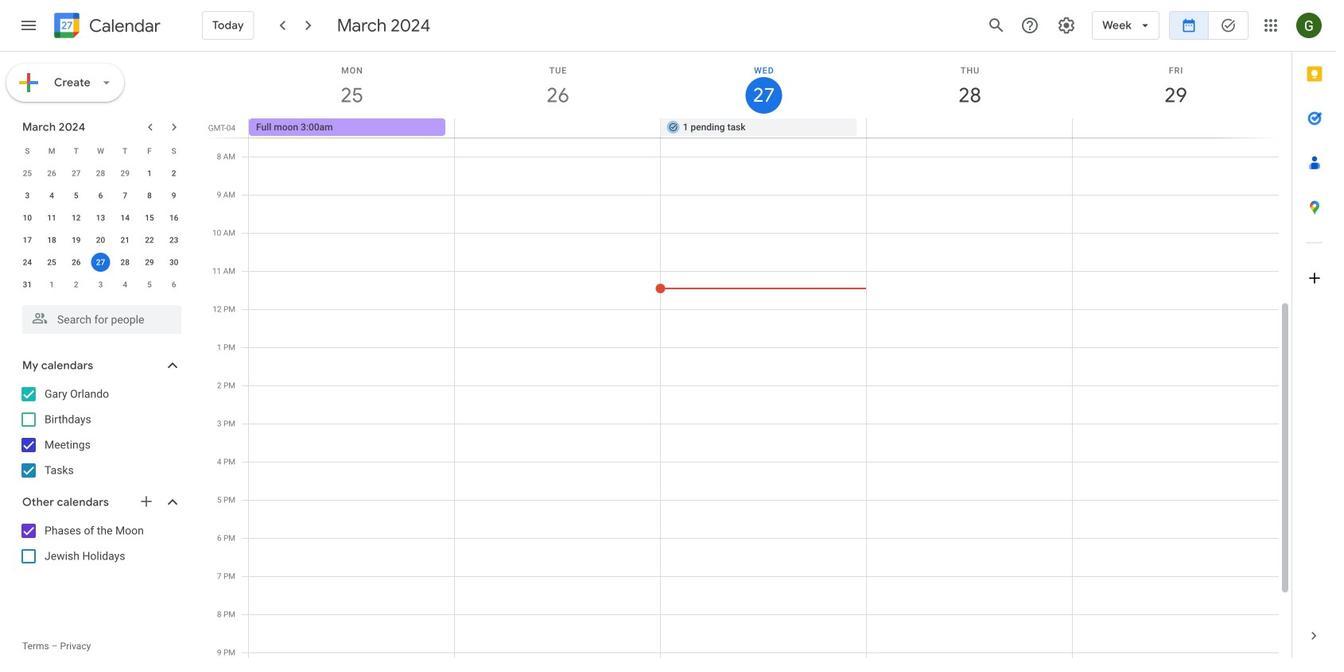 Task type: describe. For each thing, give the bounding box(es) containing it.
8 element
[[140, 186, 159, 205]]

2 element
[[164, 164, 183, 183]]

31 element
[[18, 275, 37, 294]]

april 3 element
[[91, 275, 110, 294]]

30 element
[[164, 253, 183, 272]]

24 element
[[18, 253, 37, 272]]

february 28 element
[[91, 164, 110, 183]]

26 element
[[67, 253, 86, 272]]

calendar element
[[51, 10, 161, 45]]

3 element
[[18, 186, 37, 205]]

28 element
[[115, 253, 135, 272]]

Search for people text field
[[32, 305, 172, 334]]

april 5 element
[[140, 275, 159, 294]]

20 element
[[91, 231, 110, 250]]

my calendars list
[[3, 382, 197, 484]]

april 2 element
[[67, 275, 86, 294]]

cell inside march 2024 grid
[[88, 251, 113, 274]]

21 element
[[115, 231, 135, 250]]

february 29 element
[[115, 164, 135, 183]]

23 element
[[164, 231, 183, 250]]

february 27 element
[[67, 164, 86, 183]]

march 2024 grid
[[15, 140, 186, 296]]

february 25 element
[[18, 164, 37, 183]]

16 element
[[164, 208, 183, 227]]

april 1 element
[[42, 275, 61, 294]]

13 element
[[91, 208, 110, 227]]



Task type: locate. For each thing, give the bounding box(es) containing it.
None search field
[[0, 299, 197, 334]]

grid
[[204, 52, 1292, 659]]

february 26 element
[[42, 164, 61, 183]]

7 element
[[115, 186, 135, 205]]

27, today element
[[91, 253, 110, 272]]

14 element
[[115, 208, 135, 227]]

settings menu image
[[1057, 16, 1076, 35]]

4 element
[[42, 186, 61, 205]]

heading inside calendar element
[[86, 16, 161, 35]]

april 4 element
[[115, 275, 135, 294]]

25 element
[[42, 253, 61, 272]]

other calendars list
[[3, 519, 197, 570]]

17 element
[[18, 231, 37, 250]]

6 element
[[91, 186, 110, 205]]

29 element
[[140, 253, 159, 272]]

row group
[[15, 162, 186, 296]]

main drawer image
[[19, 16, 38, 35]]

1 element
[[140, 164, 159, 183]]

12 element
[[67, 208, 86, 227]]

heading
[[86, 16, 161, 35]]

15 element
[[140, 208, 159, 227]]

tab list
[[1293, 52, 1336, 614]]

row
[[242, 119, 1292, 138], [15, 140, 186, 162], [15, 162, 186, 185], [15, 185, 186, 207], [15, 207, 186, 229], [15, 229, 186, 251], [15, 251, 186, 274], [15, 274, 186, 296]]

cell
[[455, 119, 661, 138], [867, 119, 1072, 138], [1072, 119, 1278, 138], [88, 251, 113, 274]]

18 element
[[42, 231, 61, 250]]

19 element
[[67, 231, 86, 250]]

10 element
[[18, 208, 37, 227]]

22 element
[[140, 231, 159, 250]]

9 element
[[164, 186, 183, 205]]

5 element
[[67, 186, 86, 205]]

11 element
[[42, 208, 61, 227]]

april 6 element
[[164, 275, 183, 294]]



Task type: vqa. For each thing, say whether or not it's contained in the screenshot.
Events from Gmail
no



